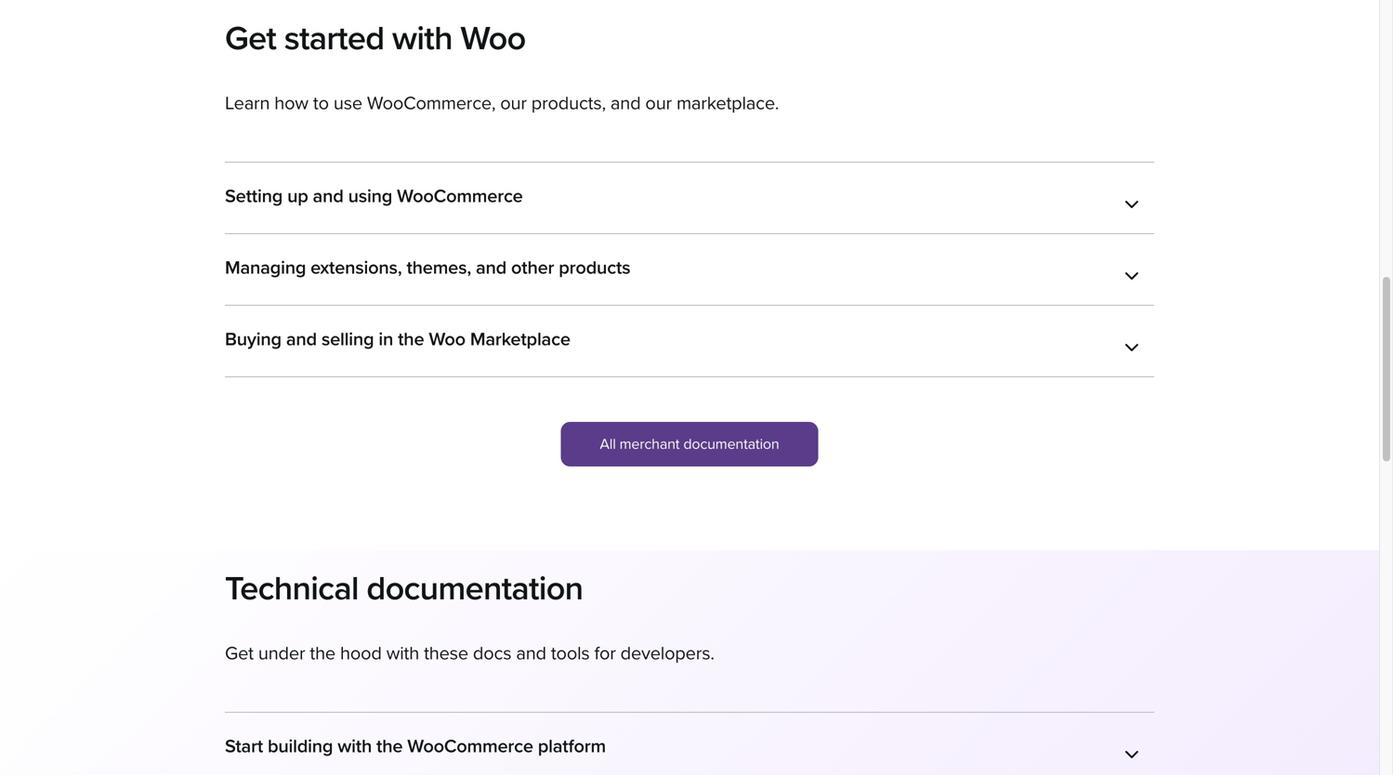 Task type: vqa. For each thing, say whether or not it's contained in the screenshot.
bottom with
yes



Task type: describe. For each thing, give the bounding box(es) containing it.
use
[[334, 92, 362, 114]]

woocommerce inside extensions themes woocommerce payments
[[246, 360, 369, 380]]

hood
[[340, 642, 382, 665]]

developers.
[[621, 642, 715, 665]]

get for get under the hood with these docs and tools for developers.
[[225, 642, 254, 665]]

merchant
[[620, 436, 680, 453]]

with for woo
[[392, 19, 453, 59]]

how
[[274, 92, 309, 114]]

woocommerce payments link
[[246, 360, 451, 380]]

2 our from the left
[[646, 92, 672, 114]]

1 our from the left
[[500, 92, 527, 114]]

to inside 'get help how-to guides features'
[[289, 288, 306, 309]]

chevron up image
[[1125, 193, 1140, 211]]

other
[[511, 257, 554, 279]]

1 vertical spatial with
[[386, 642, 419, 665]]

guides
[[309, 288, 365, 309]]

building
[[268, 735, 333, 758]]

technical
[[225, 569, 359, 609]]

for
[[594, 642, 616, 665]]

start
[[225, 735, 263, 758]]

products,
[[532, 92, 606, 114]]

using
[[348, 185, 392, 207]]

get started with woo
[[225, 19, 526, 59]]

features link
[[246, 314, 315, 335]]

marketplace.
[[677, 92, 779, 114]]

1 vertical spatial documentation
[[367, 569, 583, 609]]

docs
[[473, 642, 512, 665]]

get for get started with woo
[[225, 19, 276, 59]]

how-
[[246, 288, 289, 309]]

learn
[[225, 92, 270, 114]]

documentation inside "link"
[[684, 436, 779, 453]]

all
[[600, 436, 616, 453]]

with for the
[[338, 735, 372, 758]]

all merchant documentation link
[[561, 422, 819, 467]]

payments
[[373, 360, 451, 380]]

marketplace
[[470, 328, 571, 351]]



Task type: locate. For each thing, give the bounding box(es) containing it.
these
[[424, 642, 468, 665]]

help
[[278, 262, 315, 283]]

with right building
[[338, 735, 372, 758]]

themes link
[[246, 334, 310, 354]]

woocommerce for the
[[407, 735, 533, 758]]

0 vertical spatial get
[[225, 19, 276, 59]]

woo
[[460, 19, 526, 59], [429, 328, 466, 351]]

selling
[[322, 328, 374, 351]]

chevron up image
[[1125, 264, 1140, 283], [1125, 336, 1140, 354], [1125, 743, 1140, 761]]

get up learn
[[225, 19, 276, 59]]

woocommerce for using
[[397, 185, 523, 207]]

buying
[[225, 328, 282, 351]]

woocommerce
[[397, 185, 523, 207], [246, 360, 369, 380], [407, 735, 533, 758]]

1 horizontal spatial to
[[313, 92, 329, 114]]

our left marketplace.
[[646, 92, 672, 114]]

in
[[379, 328, 393, 351]]

0 horizontal spatial to
[[289, 288, 306, 309]]

0 horizontal spatial our
[[500, 92, 527, 114]]

themes
[[246, 334, 310, 354]]

extensions,
[[311, 257, 402, 279]]

0 vertical spatial with
[[392, 19, 453, 59]]

1 vertical spatial to
[[289, 288, 306, 309]]

and
[[611, 92, 641, 114], [313, 185, 344, 207], [476, 257, 507, 279], [286, 328, 317, 351], [516, 642, 546, 665]]

documentation up get under the hood with these docs and tools for developers.
[[367, 569, 583, 609]]

see more link
[[225, 370, 300, 390]]

setting up and using woocommerce
[[225, 185, 523, 207]]

learn how to use woocommerce, our products, and our marketplace.
[[225, 92, 779, 114]]

all merchant documentation
[[600, 436, 779, 453]]

themes,
[[407, 257, 471, 279]]

1 chevron up image from the top
[[1125, 264, 1140, 283]]

extensions
[[246, 308, 333, 328]]

0 vertical spatial chevron up image
[[1125, 264, 1140, 283]]

2 vertical spatial woocommerce
[[407, 735, 533, 758]]

2 vertical spatial chevron up image
[[1125, 743, 1140, 761]]

to down help
[[289, 288, 306, 309]]

products
[[559, 257, 631, 279]]

platform
[[538, 735, 606, 758]]

our left the products, at the left top of the page
[[500, 92, 527, 114]]

1 horizontal spatial our
[[646, 92, 672, 114]]

1 vertical spatial chevron up image
[[1125, 336, 1140, 354]]

see
[[225, 370, 255, 390]]

get help how-to guides features
[[246, 262, 365, 335]]

up
[[287, 185, 308, 207]]

with
[[392, 19, 453, 59], [386, 642, 419, 665], [338, 735, 372, 758]]

woocommerce,
[[367, 92, 496, 114]]

to
[[313, 92, 329, 114], [289, 288, 306, 309]]

features
[[246, 314, 315, 335]]

how-to guides link
[[246, 288, 365, 309]]

extensions themes woocommerce payments
[[246, 308, 451, 380]]

get left under
[[225, 642, 254, 665]]

0 vertical spatial woo
[[460, 19, 526, 59]]

managing
[[225, 257, 306, 279]]

0 vertical spatial documentation
[[684, 436, 779, 453]]

the
[[398, 328, 424, 351], [310, 642, 336, 665], [377, 735, 403, 758]]

documentation right merchant
[[684, 436, 779, 453]]

get inside 'get help how-to guides features'
[[246, 262, 274, 283]]

get under the hood with these docs and tools for developers.
[[225, 642, 715, 665]]

woo up payments
[[429, 328, 466, 351]]

1 vertical spatial woocommerce
[[246, 360, 369, 380]]

managing extensions, themes, and other products
[[225, 257, 631, 279]]

get
[[225, 19, 276, 59], [246, 262, 274, 283], [225, 642, 254, 665]]

get up how-
[[246, 262, 274, 283]]

get help link
[[246, 262, 315, 283]]

more
[[259, 370, 300, 390]]

chevron up image for buying and selling in the woo marketplace
[[1125, 336, 1140, 354]]

1 horizontal spatial documentation
[[684, 436, 779, 453]]

tools
[[551, 642, 590, 665]]

1 vertical spatial the
[[310, 642, 336, 665]]

the right in
[[398, 328, 424, 351]]

see more
[[225, 370, 300, 390]]

the right building
[[377, 735, 403, 758]]

2 chevron up image from the top
[[1125, 336, 1140, 354]]

get for get help how-to guides features
[[246, 262, 274, 283]]

3 chevron up image from the top
[[1125, 743, 1140, 761]]

0 vertical spatial woocommerce
[[397, 185, 523, 207]]

buying and selling in the woo marketplace
[[225, 328, 571, 351]]

2 vertical spatial get
[[225, 642, 254, 665]]

start building with the woocommerce platform
[[225, 735, 606, 758]]

chevron up image for start building with the woocommerce platform
[[1125, 743, 1140, 761]]

technical documentation
[[225, 569, 583, 609]]

documentation
[[684, 436, 779, 453], [367, 569, 583, 609]]

2 vertical spatial with
[[338, 735, 372, 758]]

chevron up image for managing extensions, themes, and other products
[[1125, 264, 1140, 283]]

started
[[284, 19, 384, 59]]

the left hood
[[310, 642, 336, 665]]

0 horizontal spatial documentation
[[367, 569, 583, 609]]

to left use
[[313, 92, 329, 114]]

with up woocommerce,
[[392, 19, 453, 59]]

2 vertical spatial the
[[377, 735, 403, 758]]

1 vertical spatial get
[[246, 262, 274, 283]]

0 vertical spatial the
[[398, 328, 424, 351]]

1 vertical spatial woo
[[429, 328, 466, 351]]

with right hood
[[386, 642, 419, 665]]

our
[[500, 92, 527, 114], [646, 92, 672, 114]]

0 vertical spatial to
[[313, 92, 329, 114]]

under
[[258, 642, 305, 665]]

woo up learn how to use woocommerce, our products, and our marketplace.
[[460, 19, 526, 59]]

setting
[[225, 185, 283, 207]]



